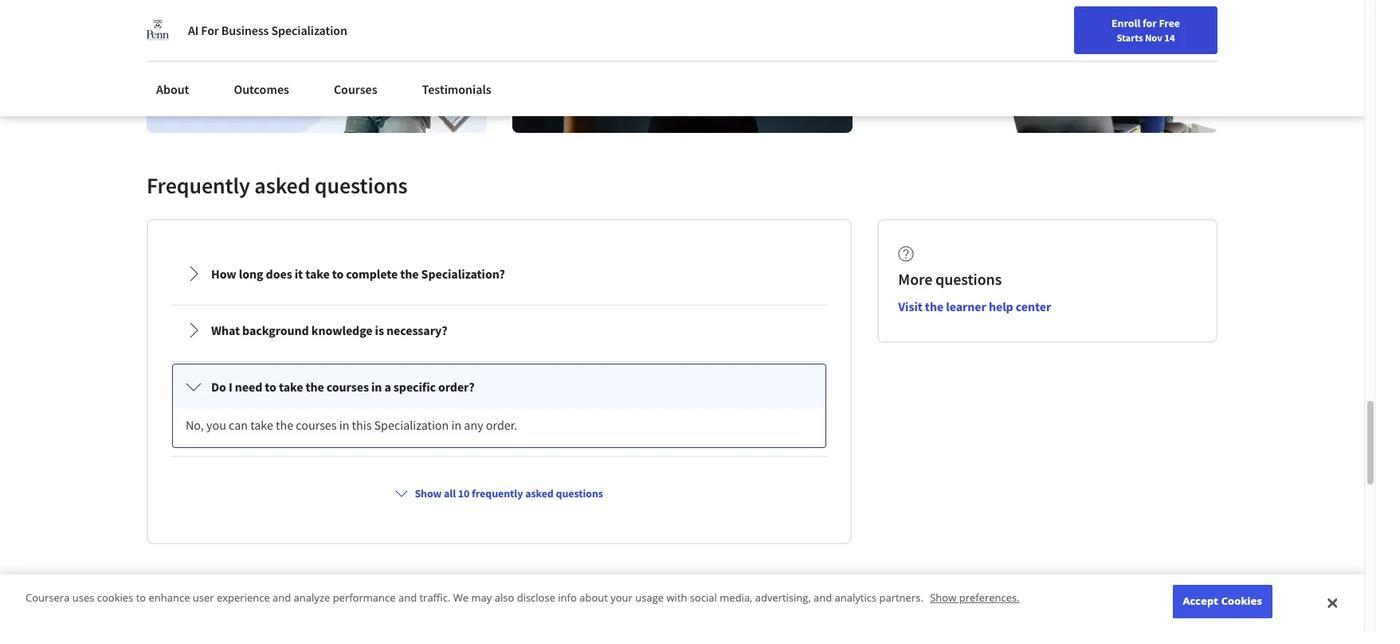Task type: describe. For each thing, give the bounding box(es) containing it.
asked inside dropdown button
[[525, 487, 554, 501]]

disclose
[[517, 592, 555, 606]]

info
[[558, 592, 577, 606]]

coursera
[[25, 592, 70, 606]]

accept
[[1183, 595, 1218, 609]]

all
[[444, 487, 456, 501]]

the right can
[[276, 417, 293, 433]]

performance
[[333, 592, 396, 606]]

nov
[[1145, 31, 1162, 44]]

1 and from the left
[[273, 592, 291, 606]]

long
[[239, 266, 263, 282]]

show preferences. link
[[930, 592, 1020, 606]]

what
[[211, 323, 240, 339]]

you
[[206, 417, 226, 433]]

uses
[[72, 592, 94, 606]]

specific
[[394, 379, 436, 395]]

with
[[667, 592, 687, 606]]

take for it
[[305, 266, 330, 282]]

partners.
[[879, 592, 923, 606]]

for link
[[229, 0, 325, 32]]

social
[[690, 592, 717, 606]]

user
[[193, 592, 214, 606]]

accept cookies button
[[1173, 586, 1272, 619]]

to for experience
[[136, 592, 146, 606]]

is
[[375, 323, 384, 339]]

collapsed list
[[167, 246, 831, 632]]

courses inside dropdown button
[[327, 379, 369, 395]]

find your new career
[[1136, 50, 1236, 65]]

no, you can take the courses in this specialization in any order.
[[186, 417, 517, 433]]

courses link
[[324, 72, 387, 107]]

knowledge
[[311, 323, 373, 339]]

3 and from the left
[[814, 592, 832, 606]]

courses
[[334, 81, 377, 97]]

1 horizontal spatial your
[[1158, 50, 1180, 65]]

cookies
[[97, 592, 133, 606]]

the right visit
[[925, 299, 944, 315]]

what background knowledge is necessary? button
[[173, 308, 826, 353]]

about link
[[147, 72, 199, 107]]

also
[[495, 592, 514, 606]]

career
[[1205, 50, 1236, 65]]

for businesses
[[132, 8, 210, 24]]

visit
[[898, 299, 923, 315]]

for
[[1143, 16, 1157, 30]]

0 vertical spatial questions
[[315, 171, 408, 200]]

experience
[[217, 592, 270, 606]]

frequently
[[472, 487, 523, 501]]

need
[[235, 379, 262, 395]]

no,
[[186, 417, 204, 433]]

do
[[211, 379, 226, 395]]

1 vertical spatial courses
[[296, 417, 337, 433]]

for for for businesses
[[132, 8, 149, 24]]

media,
[[720, 592, 752, 606]]

more questions
[[898, 269, 1002, 289]]

background
[[242, 323, 309, 339]]

do i need to take the courses in a specific order?
[[211, 379, 475, 395]]

about
[[156, 81, 189, 97]]

frequently
[[147, 171, 250, 200]]

take for to
[[279, 379, 303, 395]]

can
[[229, 417, 248, 433]]

free
[[1159, 16, 1180, 30]]

show inside dropdown button
[[415, 487, 442, 501]]

show all 10 frequently asked questions button
[[389, 480, 610, 508]]

specialization inside collapsed list
[[374, 417, 449, 433]]

usage
[[635, 592, 664, 606]]

order.
[[486, 417, 517, 433]]

0 horizontal spatial your
[[611, 592, 633, 606]]

cookies
[[1221, 595, 1262, 609]]

preferences.
[[959, 592, 1020, 606]]



Task type: vqa. For each thing, say whether or not it's contained in the screenshot.
topmost Specialization
yes



Task type: locate. For each thing, give the bounding box(es) containing it.
the
[[400, 266, 419, 282], [925, 299, 944, 315], [306, 379, 324, 395], [276, 417, 293, 433]]

0 vertical spatial your
[[1158, 50, 1180, 65]]

to
[[332, 266, 344, 282], [265, 379, 276, 395], [136, 592, 146, 606]]

1 vertical spatial take
[[279, 379, 303, 395]]

0 vertical spatial specialization
[[271, 22, 347, 38]]

1 vertical spatial to
[[265, 379, 276, 395]]

center
[[1016, 299, 1051, 315]]

footer
[[0, 583, 1364, 632]]

this
[[352, 417, 372, 433]]

traffic.
[[420, 592, 451, 606]]

how
[[211, 266, 236, 282]]

the right complete
[[400, 266, 419, 282]]

1 horizontal spatial for
[[201, 22, 219, 38]]

specialization down the specific
[[374, 417, 449, 433]]

any
[[464, 417, 483, 433]]

to right need
[[265, 379, 276, 395]]

0 horizontal spatial take
[[250, 417, 273, 433]]

and left analytics
[[814, 592, 832, 606]]

analytics
[[835, 592, 877, 606]]

2 and from the left
[[398, 592, 417, 606]]

1 horizontal spatial to
[[265, 379, 276, 395]]

ai for business specialization
[[188, 22, 347, 38]]

asked
[[254, 171, 310, 200], [525, 487, 554, 501]]

0 horizontal spatial for
[[132, 8, 149, 24]]

show all 10 frequently asked questions
[[415, 487, 603, 501]]

testimonials
[[422, 81, 491, 97]]

in left any
[[451, 417, 461, 433]]

1 horizontal spatial show
[[930, 592, 956, 606]]

business
[[221, 22, 269, 38]]

enhance
[[149, 592, 190, 606]]

0 vertical spatial show
[[415, 487, 442, 501]]

how long does it take to complete the specialization?
[[211, 266, 505, 282]]

visit the learner help center link
[[898, 299, 1051, 315]]

2 vertical spatial questions
[[556, 487, 603, 501]]

starts
[[1117, 31, 1143, 44]]

it
[[295, 266, 303, 282]]

order?
[[438, 379, 475, 395]]

necessary?
[[386, 323, 448, 339]]

1 horizontal spatial asked
[[525, 487, 554, 501]]

2 vertical spatial take
[[250, 417, 273, 433]]

0 horizontal spatial and
[[273, 592, 291, 606]]

2 vertical spatial to
[[136, 592, 146, 606]]

advertising,
[[755, 592, 811, 606]]

i
[[229, 379, 232, 395]]

and left traffic.
[[398, 592, 417, 606]]

find your new career link
[[1128, 48, 1243, 68]]

0 horizontal spatial questions
[[315, 171, 408, 200]]

list item
[[171, 627, 828, 632]]

courses left this
[[296, 417, 337, 433]]

0 horizontal spatial to
[[136, 592, 146, 606]]

visit the learner help center
[[898, 299, 1051, 315]]

complete
[[346, 266, 398, 282]]

questions inside dropdown button
[[556, 487, 603, 501]]

testimonials link
[[412, 72, 501, 107]]

ai
[[188, 22, 199, 38]]

courses
[[327, 379, 369, 395], [296, 417, 337, 433]]

14
[[1164, 31, 1175, 44]]

help
[[989, 299, 1013, 315]]

in
[[371, 379, 382, 395], [339, 417, 349, 433], [451, 417, 461, 433]]

1 vertical spatial questions
[[936, 269, 1002, 289]]

may
[[471, 592, 492, 606]]

to for courses
[[265, 379, 276, 395]]

the up no, you can take the courses in this specialization in any order.
[[306, 379, 324, 395]]

questions
[[315, 171, 408, 200], [936, 269, 1002, 289], [556, 487, 603, 501]]

to left complete
[[332, 266, 344, 282]]

about
[[579, 592, 608, 606]]

1 horizontal spatial in
[[371, 379, 382, 395]]

0 vertical spatial take
[[305, 266, 330, 282]]

specialization?
[[421, 266, 505, 282]]

accept cookies
[[1183, 595, 1262, 609]]

0 vertical spatial asked
[[254, 171, 310, 200]]

what background knowledge is necessary?
[[211, 323, 448, 339]]

0 horizontal spatial show
[[415, 487, 442, 501]]

how long does it take to complete the specialization? button
[[173, 252, 826, 296]]

1 horizontal spatial specialization
[[374, 417, 449, 433]]

to right cookies
[[136, 592, 146, 606]]

None search field
[[227, 42, 610, 74]]

0 vertical spatial courses
[[327, 379, 369, 395]]

1 horizontal spatial take
[[279, 379, 303, 395]]

2 horizontal spatial questions
[[936, 269, 1002, 289]]

outcomes
[[234, 81, 289, 97]]

1 horizontal spatial questions
[[556, 487, 603, 501]]

0 horizontal spatial in
[[339, 417, 349, 433]]

we
[[453, 592, 469, 606]]

coursera uses cookies to enhance user experience and analyze performance and traffic. we may also disclose info about your usage with social media, advertising, and analytics partners. show preferences.
[[25, 592, 1020, 606]]

0 horizontal spatial specialization
[[271, 22, 347, 38]]

your down '14' in the top of the page
[[1158, 50, 1180, 65]]

a
[[384, 379, 391, 395]]

for for for
[[236, 8, 253, 24]]

take right can
[[250, 417, 273, 433]]

show right the partners.
[[930, 592, 956, 606]]

1 vertical spatial your
[[611, 592, 633, 606]]

outcomes link
[[224, 72, 299, 107]]

10
[[458, 487, 470, 501]]

take right it
[[305, 266, 330, 282]]

take right need
[[279, 379, 303, 395]]

0 horizontal spatial asked
[[254, 171, 310, 200]]

in left this
[[339, 417, 349, 433]]

2 horizontal spatial in
[[451, 417, 461, 433]]

your right about
[[611, 592, 633, 606]]

2 horizontal spatial and
[[814, 592, 832, 606]]

find
[[1136, 50, 1156, 65]]

2 horizontal spatial to
[[332, 266, 344, 282]]

your
[[1158, 50, 1180, 65], [611, 592, 633, 606]]

in left "a"
[[371, 379, 382, 395]]

frequently asked questions
[[147, 171, 408, 200]]

university of pennsylvania image
[[147, 19, 169, 41]]

take
[[305, 266, 330, 282], [279, 379, 303, 395], [250, 417, 273, 433]]

list item inside collapsed list
[[171, 627, 828, 632]]

and left analyze
[[273, 592, 291, 606]]

does
[[266, 266, 292, 282]]

enroll
[[1112, 16, 1140, 30]]

2 horizontal spatial take
[[305, 266, 330, 282]]

new
[[1182, 50, 1203, 65]]

businesses
[[152, 8, 210, 24]]

1 horizontal spatial and
[[398, 592, 417, 606]]

banner navigation
[[13, 0, 448, 44]]

enroll for free starts nov 14
[[1112, 16, 1180, 44]]

1 vertical spatial specialization
[[374, 417, 449, 433]]

analyze
[[294, 592, 330, 606]]

in inside dropdown button
[[371, 379, 382, 395]]

do i need to take the courses in a specific order? button
[[173, 365, 826, 410]]

show left all
[[415, 487, 442, 501]]

and
[[273, 592, 291, 606], [398, 592, 417, 606], [814, 592, 832, 606]]

show
[[415, 487, 442, 501], [930, 592, 956, 606]]

courses up no, you can take the courses in this specialization in any order.
[[327, 379, 369, 395]]

2 horizontal spatial for
[[236, 8, 253, 24]]

0 vertical spatial to
[[332, 266, 344, 282]]

learner
[[946, 299, 986, 315]]

specialization right business
[[271, 22, 347, 38]]

1 vertical spatial show
[[930, 592, 956, 606]]

specialization
[[271, 22, 347, 38], [374, 417, 449, 433]]

1 vertical spatial asked
[[525, 487, 554, 501]]

more
[[898, 269, 932, 289]]



